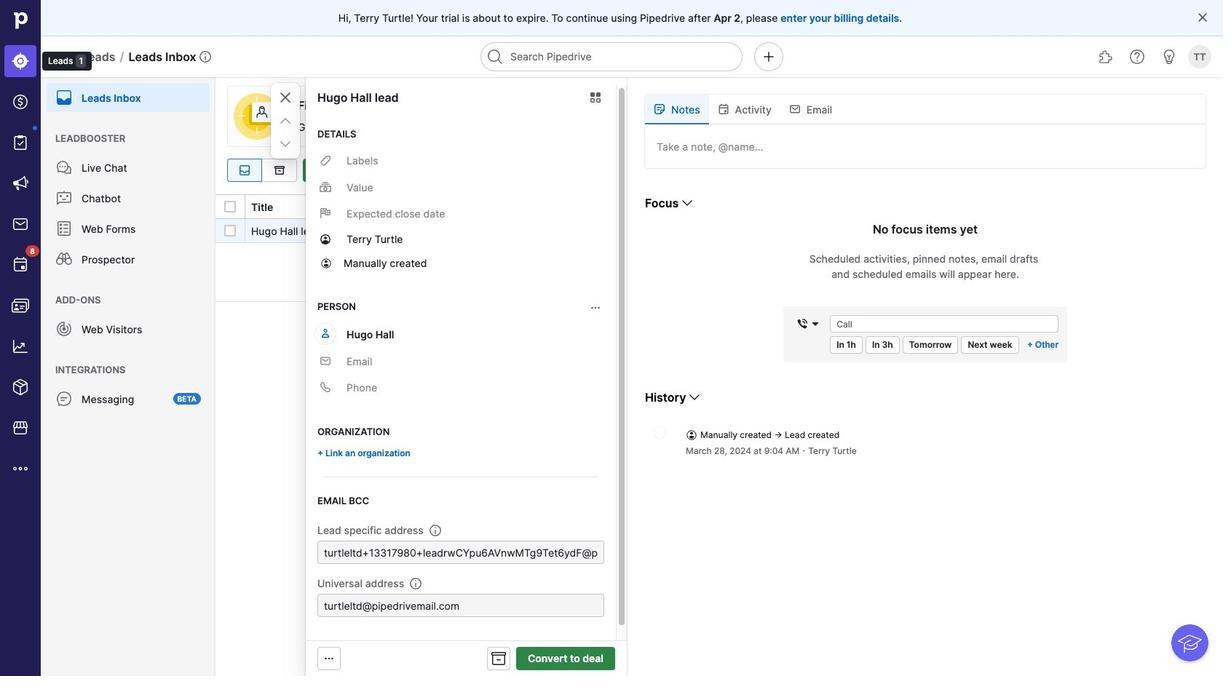 Task type: describe. For each thing, give the bounding box(es) containing it.
marketplace image
[[12, 420, 29, 437]]

more image
[[12, 460, 29, 478]]

color secondary image
[[654, 427, 666, 439]]

insights image
[[12, 338, 29, 356]]

add lead element
[[303, 159, 380, 182]]

sales inbox image
[[12, 216, 29, 233]]

Search Pipedrive field
[[481, 42, 743, 71]]

leads image
[[12, 52, 29, 70]]

4 color undefined image from the top
[[55, 321, 73, 338]]

color active image
[[320, 328, 331, 339]]

1 color undefined image from the top
[[55, 89, 73, 106]]

contacts image
[[12, 297, 29, 315]]

color primary image inside add lead element
[[306, 165, 323, 176]]

knowledge center bot, also known as kc bot is an onboarding assistant that allows you to see the list of onboarding items in one place for quick and easy reference. this improves your in-app experience. image
[[1172, 625, 1209, 662]]

inbox image
[[236, 165, 254, 176]]



Task type: locate. For each thing, give the bounding box(es) containing it.
menu toggle image
[[55, 48, 73, 66]]

campaigns image
[[12, 175, 29, 192]]

3 color undefined image from the top
[[55, 220, 73, 237]]

1 vertical spatial info image
[[410, 578, 422, 590]]

products image
[[12, 379, 29, 396]]

color primary image
[[1198, 12, 1209, 23], [587, 92, 605, 103], [654, 103, 666, 115], [718, 103, 730, 115], [277, 136, 294, 153], [890, 165, 907, 176], [968, 165, 985, 176], [998, 165, 1016, 176], [1161, 165, 1178, 176], [1191, 165, 1209, 176], [679, 195, 697, 212], [224, 201, 236, 213], [224, 225, 236, 237], [797, 318, 809, 330], [686, 429, 698, 441], [490, 651, 508, 668]]

0 vertical spatial info image
[[199, 51, 211, 63]]

Call text field
[[831, 315, 1059, 333]]

None field
[[793, 315, 825, 333]]

color undefined image right products image
[[55, 390, 73, 408]]

color warning image
[[397, 225, 409, 237]]

color undefined image right campaigns icon
[[55, 189, 73, 207]]

None text field
[[318, 594, 605, 618]]

quick add image
[[761, 48, 778, 66]]

menu item
[[0, 41, 41, 82], [41, 77, 216, 112]]

color muted image
[[320, 155, 331, 167], [320, 181, 331, 193], [320, 208, 331, 219], [590, 302, 602, 314], [320, 356, 331, 367], [320, 382, 331, 393]]

color undefined image
[[12, 134, 29, 152], [55, 159, 73, 176], [55, 251, 73, 268], [12, 256, 29, 274]]

grid
[[216, 194, 1224, 677]]

menu
[[0, 0, 92, 677], [41, 77, 216, 677]]

row
[[216, 219, 1224, 243]]

color primary image
[[277, 89, 294, 106], [790, 103, 801, 115], [277, 112, 294, 130], [306, 165, 323, 176], [1066, 165, 1084, 176], [1097, 165, 1114, 176], [320, 234, 331, 246], [321, 258, 332, 269], [810, 318, 822, 330], [687, 389, 704, 407], [323, 653, 335, 665]]

color undefined image
[[55, 89, 73, 106], [55, 189, 73, 207], [55, 220, 73, 237], [55, 321, 73, 338], [55, 390, 73, 408]]

info image
[[199, 51, 211, 63], [410, 578, 422, 590]]

1 horizontal spatial info image
[[410, 578, 422, 590]]

color undefined image right insights icon
[[55, 321, 73, 338]]

add lead options image
[[360, 165, 377, 176]]

deals image
[[12, 93, 29, 111]]

color undefined image right sales inbox icon
[[55, 220, 73, 237]]

archive image
[[271, 165, 288, 176]]

home image
[[9, 9, 31, 31]]

quick help image
[[1129, 48, 1147, 66]]

sales assistant image
[[1161, 48, 1179, 66]]

0 horizontal spatial info image
[[199, 51, 211, 63]]

color undefined image down menu toggle "image"
[[55, 89, 73, 106]]

info image
[[430, 525, 441, 537]]

None text field
[[318, 541, 605, 565]]

2 color undefined image from the top
[[55, 189, 73, 207]]

5 color undefined image from the top
[[55, 390, 73, 408]]



Task type: vqa. For each thing, say whether or not it's contained in the screenshot.
the leftmost color secondary rgba image
no



